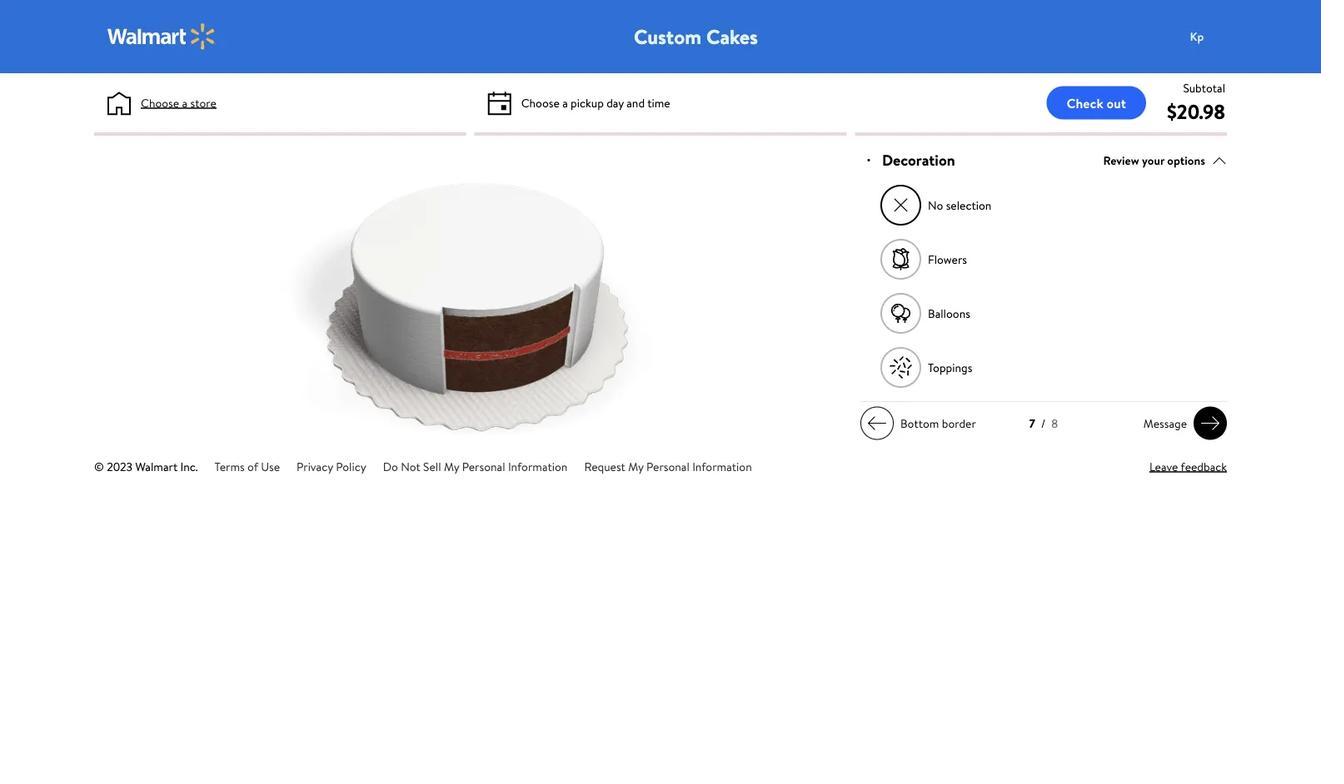 Task type: describe. For each thing, give the bounding box(es) containing it.
request
[[584, 459, 626, 475]]

feedback
[[1181, 459, 1227, 475]]

custom
[[634, 22, 702, 50]]

do not sell my personal information
[[383, 459, 568, 475]]

choose for choose a pickup day and time
[[521, 95, 560, 111]]

walmart
[[135, 459, 178, 475]]

pickup
[[571, 95, 604, 111]]

use
[[261, 459, 280, 475]]

options
[[1167, 152, 1205, 168]]

2 information from the left
[[692, 459, 752, 475]]

kp
[[1190, 28, 1204, 44]]

©
[[94, 459, 104, 475]]

custom cakes
[[634, 22, 758, 50]]

border
[[942, 415, 976, 432]]

© 2023 walmart inc.
[[94, 459, 198, 475]]

your
[[1142, 152, 1165, 168]]

privacy policy link
[[297, 459, 366, 475]]

bottom
[[901, 415, 939, 432]]

2 personal from the left
[[646, 459, 690, 475]]

bottom border link
[[861, 407, 983, 440]]

toppings
[[928, 360, 972, 376]]

request my personal information link
[[584, 459, 752, 475]]

bottom border
[[901, 415, 976, 432]]

subtotal $20.98
[[1167, 80, 1225, 125]]

privacy
[[297, 459, 333, 475]]

leave
[[1150, 459, 1178, 475]]

terms of use link
[[215, 459, 280, 475]]

out
[[1107, 94, 1126, 112]]

a for pickup
[[562, 95, 568, 111]]

time
[[647, 95, 670, 111]]

review
[[1103, 152, 1139, 168]]

do not sell my personal information link
[[383, 459, 568, 475]]

2023
[[107, 459, 132, 475]]

privacy policy
[[297, 459, 366, 475]]

message
[[1144, 415, 1187, 432]]

kp button
[[1180, 20, 1247, 53]]

$20.98
[[1167, 97, 1225, 125]]

up arrow image
[[1212, 153, 1227, 168]]

subtotal
[[1183, 80, 1225, 96]]



Task type: vqa. For each thing, say whether or not it's contained in the screenshot.
request
yes



Task type: locate. For each thing, give the bounding box(es) containing it.
day
[[607, 95, 624, 111]]

policy
[[336, 459, 366, 475]]

sell
[[423, 459, 441, 475]]

inc.
[[180, 459, 198, 475]]

2 a from the left
[[562, 95, 568, 111]]

0 horizontal spatial a
[[182, 95, 188, 111]]

1 information from the left
[[508, 459, 568, 475]]

icon for continue arrow image up the feedback
[[1200, 414, 1220, 434]]

cakes
[[706, 22, 758, 50]]

choose a store
[[141, 95, 216, 111]]

/
[[1041, 416, 1046, 432]]

not
[[401, 459, 420, 475]]

1 my from the left
[[444, 459, 459, 475]]

selection
[[946, 197, 992, 213]]

0 horizontal spatial choose
[[141, 95, 179, 111]]

1 horizontal spatial icon for continue arrow image
[[1200, 414, 1220, 434]]

0 horizontal spatial personal
[[462, 459, 505, 475]]

decoration
[[882, 150, 955, 171]]

review your options element
[[1103, 152, 1205, 169]]

choose a store link
[[141, 94, 216, 112]]

icon for continue arrow image
[[867, 414, 887, 434], [1200, 414, 1220, 434]]

terms of use
[[215, 459, 280, 475]]

personal right sell
[[462, 459, 505, 475]]

leave feedback button
[[1150, 458, 1227, 476]]

icon for continue arrow image left bottom
[[867, 414, 887, 434]]

icon for continue arrow image inside the bottom border 'link'
[[867, 414, 887, 434]]

a for store
[[182, 95, 188, 111]]

1 horizontal spatial my
[[628, 459, 644, 475]]

no
[[928, 197, 943, 213]]

personal right request
[[646, 459, 690, 475]]

icon for continue arrow image inside message link
[[1200, 414, 1220, 434]]

choose left pickup
[[521, 95, 560, 111]]

7 / 8
[[1030, 416, 1058, 432]]

balloons
[[928, 305, 970, 322]]

1 personal from the left
[[462, 459, 505, 475]]

terms
[[215, 459, 245, 475]]

1 horizontal spatial personal
[[646, 459, 690, 475]]

choose a pickup day and time
[[521, 95, 670, 111]]

1 horizontal spatial choose
[[521, 95, 560, 111]]

no selection
[[928, 197, 992, 213]]

1 choose from the left
[[141, 95, 179, 111]]

information
[[508, 459, 568, 475], [692, 459, 752, 475]]

a left store
[[182, 95, 188, 111]]

store
[[190, 95, 216, 111]]

1 a from the left
[[182, 95, 188, 111]]

check
[[1067, 94, 1104, 112]]

choose for choose a store
[[141, 95, 179, 111]]

leave feedback
[[1150, 459, 1227, 475]]

2 my from the left
[[628, 459, 644, 475]]

2 icon for continue arrow image from the left
[[1200, 414, 1220, 434]]

review your options link
[[1103, 149, 1227, 172]]

remove image
[[892, 196, 910, 215]]

0 horizontal spatial icon for continue arrow image
[[867, 414, 887, 434]]

choose left store
[[141, 95, 179, 111]]

my right request
[[628, 459, 644, 475]]

a
[[182, 95, 188, 111], [562, 95, 568, 111]]

my right sell
[[444, 459, 459, 475]]

review your options
[[1103, 152, 1205, 168]]

2 choose from the left
[[521, 95, 560, 111]]

check out button
[[1047, 86, 1146, 120]]

0 horizontal spatial my
[[444, 459, 459, 475]]

and
[[627, 95, 645, 111]]

1 icon for continue arrow image from the left
[[867, 414, 887, 434]]

message link
[[1137, 407, 1227, 440]]

personal
[[462, 459, 505, 475], [646, 459, 690, 475]]

choose
[[141, 95, 179, 111], [521, 95, 560, 111]]

do
[[383, 459, 398, 475]]

of
[[247, 459, 258, 475]]

1 horizontal spatial information
[[692, 459, 752, 475]]

request my personal information
[[584, 459, 752, 475]]

7
[[1030, 416, 1035, 432]]

8
[[1052, 416, 1058, 432]]

my
[[444, 459, 459, 475], [628, 459, 644, 475]]

back to walmart.com image
[[107, 23, 216, 50]]

0 horizontal spatial information
[[508, 459, 568, 475]]

a left pickup
[[562, 95, 568, 111]]

flowers
[[928, 251, 967, 268]]

1 horizontal spatial a
[[562, 95, 568, 111]]

check out
[[1067, 94, 1126, 112]]



